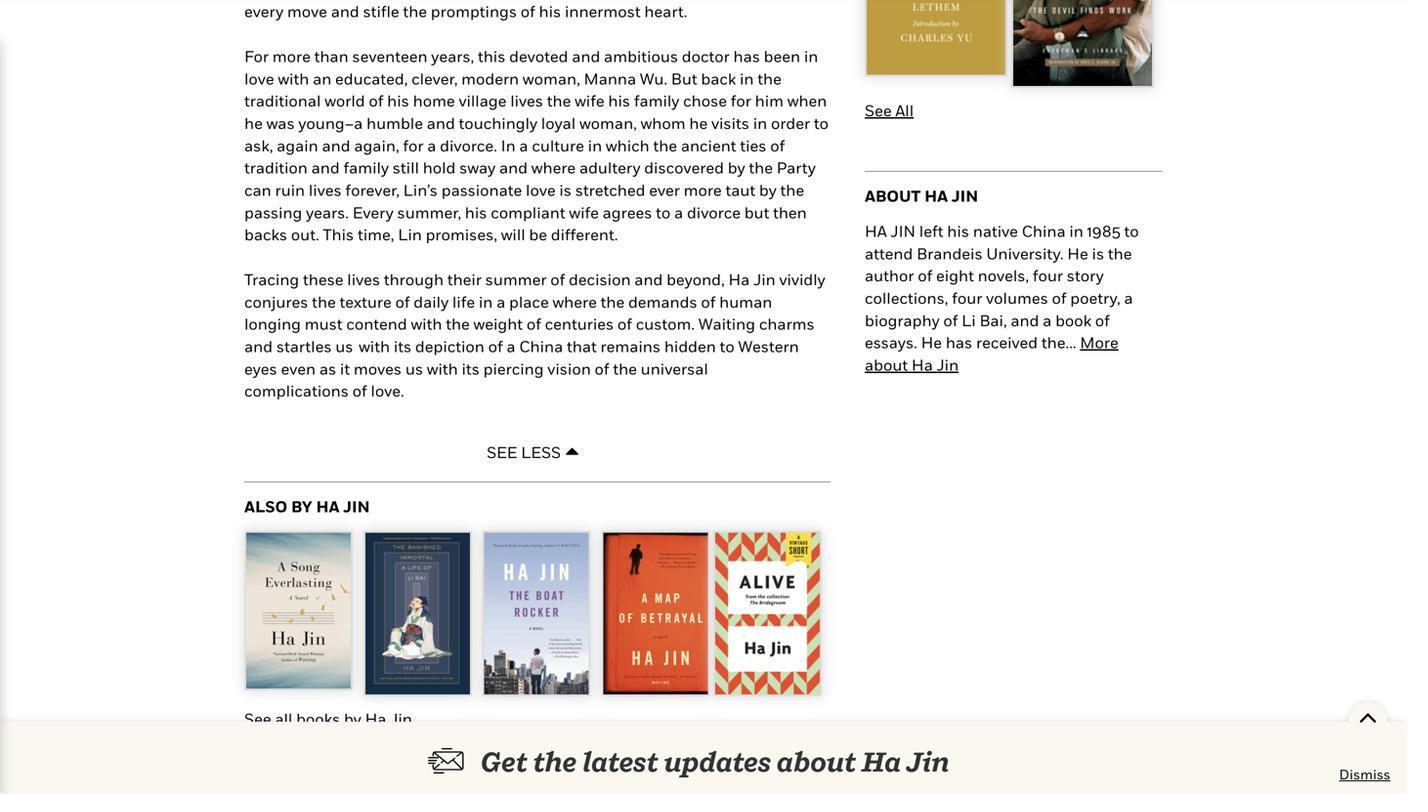 Task type: locate. For each thing, give the bounding box(es) containing it.
li
[[962, 311, 976, 330]]

promises,
[[426, 225, 497, 244]]

author
[[865, 266, 914, 285]]

1 horizontal spatial four
[[1033, 266, 1063, 285]]

0 horizontal spatial china
[[519, 337, 563, 356]]

love down for
[[244, 69, 274, 88]]

he up ask,
[[244, 114, 263, 132]]

1 horizontal spatial has
[[946, 333, 972, 352]]

us  with
[[335, 337, 390, 356]]

0 horizontal spatial see
[[244, 710, 271, 728]]

ha jin link right books
[[365, 710, 412, 728]]

china inside tracing these lives through their summer of decision and beyond, ha jin vividly conjures the texture of daily life in a place where the demands of human longing must contend with the weight of centuries of custom. waiting charms and startles us  with its depiction of a china that remains hidden to western eyes even as it moves us with its piercing vision of the universal complications of love.
[[519, 337, 563, 356]]

1 horizontal spatial more
[[684, 181, 722, 199]]

of
[[369, 91, 383, 110], [770, 136, 785, 155], [918, 266, 932, 285], [550, 270, 565, 289], [1052, 289, 1067, 307], [395, 292, 410, 311], [701, 292, 716, 311], [943, 311, 958, 330], [1095, 311, 1110, 330], [527, 315, 541, 333], [617, 315, 632, 333], [488, 337, 503, 356], [595, 359, 609, 378], [352, 382, 367, 400]]

but
[[744, 203, 769, 222]]

lives up 'texture'
[[347, 270, 380, 289]]

0 vertical spatial has
[[733, 47, 760, 65]]

depiction
[[415, 337, 485, 356]]

is inside for more than seventeen years, this devoted and ambitious doctor has been in love with an educated, clever, modern woman, manna wu. but back in the traditional world of his home village lives the wife his family chose for him when he was young–a humble and touchingly loyal woman, whom he visits in order to ask, again and again, for a divorce. in a culture in which the ancient ties of tradition and family still hold sway and where adultery discovered by the party can ruin lives forever, lin's passionate love is stretched ever more taut by the passing years. every summer, his compliant wife agrees to a divorce but then backs out. this time, lin promises, will be different.
[[559, 181, 572, 199]]

1 vertical spatial has
[[946, 333, 972, 352]]

china up university.
[[1022, 222, 1066, 240]]

love
[[244, 69, 274, 88], [526, 181, 556, 199]]

years,
[[431, 47, 474, 65]]

a up 'piercing'
[[507, 337, 516, 356]]

devoted
[[509, 47, 568, 65]]

hidden
[[664, 337, 716, 356]]

updates
[[664, 746, 771, 778]]

1 vertical spatial see
[[487, 443, 517, 462]]

0 vertical spatial lives
[[510, 91, 543, 110]]

where down culture
[[531, 158, 576, 177]]

woman, down devoted
[[523, 69, 580, 88]]

see
[[865, 101, 892, 120], [487, 443, 517, 462], [244, 710, 271, 728]]

1 vertical spatial about
[[777, 746, 856, 778]]

ruin
[[275, 181, 305, 199]]

ha jin link for by
[[365, 710, 412, 728]]

by up taut on the top right
[[728, 158, 745, 177]]

1 horizontal spatial about
[[865, 356, 908, 374]]

the boat rocker image
[[484, 533, 589, 695]]

ha inside more about ha jin
[[912, 356, 933, 374]]

0 vertical spatial where
[[531, 158, 576, 177]]

0 horizontal spatial its
[[394, 337, 412, 356]]

decision
[[569, 270, 631, 289]]

whom
[[641, 114, 686, 132]]

1 horizontal spatial family
[[634, 91, 679, 110]]

family up forever,
[[343, 158, 389, 177]]

to right 1985 on the right of page
[[1124, 222, 1139, 240]]

the up must
[[312, 292, 336, 311]]

china up 'piercing'
[[519, 337, 563, 356]]

collections,
[[865, 289, 948, 307]]

0 horizontal spatial lives
[[309, 181, 342, 199]]

volumes
[[986, 289, 1048, 307]]

china inside "ha jin left his native china in 1985 to attend brandeis university. he is the author of eight nov­els, four story collections, four volumes of poetry, a biography of li bai, and a book of essays. he has received the…"
[[1022, 222, 1066, 240]]

than
[[314, 47, 349, 65]]

beyond,
[[667, 270, 725, 289]]

and down home
[[427, 114, 455, 132]]

0 vertical spatial china
[[1022, 222, 1066, 240]]

also by ha jin
[[244, 497, 370, 516]]

1 vertical spatial ha jin link
[[365, 710, 412, 728]]

its down depiction
[[462, 359, 480, 378]]

more up 'divorce'
[[684, 181, 722, 199]]

1 horizontal spatial lives
[[347, 270, 380, 289]]

where up centuries
[[553, 292, 597, 311]]

four down university.
[[1033, 266, 1063, 285]]

to
[[814, 114, 829, 132], [656, 203, 671, 222], [1124, 222, 1139, 240], [720, 337, 735, 356]]

the down 1985 on the right of page
[[1108, 244, 1132, 263]]

0 horizontal spatial about
[[777, 746, 856, 778]]

weight
[[473, 315, 523, 333]]

wife
[[575, 91, 604, 110], [569, 203, 599, 222]]

in up ties
[[753, 114, 767, 132]]

in
[[501, 136, 516, 155]]

wife down manna
[[575, 91, 604, 110]]

in left 1985 on the right of page
[[1069, 222, 1084, 240]]

0 vertical spatial he
[[1067, 244, 1088, 263]]

0 vertical spatial about
[[865, 356, 908, 374]]

woman,
[[523, 69, 580, 88], [579, 114, 637, 132]]

chose
[[683, 91, 727, 110]]

more about ha jin link
[[865, 333, 1119, 374]]

and down the volumes
[[1011, 311, 1039, 330]]

divorce
[[687, 203, 741, 222]]

he down biography
[[921, 333, 942, 352]]

his down passionate
[[465, 203, 487, 222]]

remains
[[600, 337, 661, 356]]

2 vertical spatial with
[[427, 359, 458, 378]]

in right life
[[479, 292, 493, 311]]

is down 1985 on the right of page
[[1092, 244, 1104, 263]]

ambitious
[[604, 47, 678, 65]]

of down that
[[595, 359, 609, 378]]

he
[[1067, 244, 1088, 263], [921, 333, 942, 352]]

1 vertical spatial is
[[1092, 244, 1104, 263]]

1 vertical spatial its
[[462, 359, 480, 378]]

for up the still
[[403, 136, 424, 155]]

0 vertical spatial woman,
[[523, 69, 580, 88]]

1 vertical spatial for
[[403, 136, 424, 155]]

for more than seventeen years, this devoted and ambitious doctor has been in love with an educated, clever, modern woman, manna wu. but back in the traditional world of his home village lives the wife his family chose for him when he was young–a humble and touchingly loyal woman, whom he visits in order to ask, again and again, for a divorce. in a culture in which the ancient ties of tradition and family still hold sway and where adultery discovered by the party can ruin lives forever, lin's passionate love is stretched ever more taut by the passing years. every summer, his compliant wife agrees to a divorce but then backs out. this time, lin promises, will be different.
[[244, 47, 829, 244]]

a up hold
[[427, 136, 436, 155]]

as
[[319, 359, 336, 378]]

0 horizontal spatial four
[[952, 289, 982, 307]]

0 vertical spatial with
[[278, 69, 309, 88]]

1 vertical spatial china
[[519, 337, 563, 356]]

to inside tracing these lives through their summer of decision and beyond, ha jin vividly conjures the texture of daily life in a place where the demands of human longing must contend with the weight of centuries of custom. waiting charms and startles us  with its depiction of a china that remains hidden to western eyes even as it moves us with its piercing vision of the universal complications of love.
[[720, 337, 735, 356]]

2 vertical spatial see
[[244, 710, 271, 728]]

passing
[[244, 203, 302, 222]]

western
[[738, 337, 799, 356]]

1 horizontal spatial for
[[731, 91, 751, 110]]

centuries
[[545, 315, 614, 333]]

for
[[731, 91, 751, 110], [403, 136, 424, 155]]

more
[[272, 47, 311, 65], [684, 181, 722, 199]]

four
[[1033, 266, 1063, 285], [952, 289, 982, 307]]

story
[[1067, 266, 1104, 285]]

in right been
[[804, 47, 818, 65]]

wife up different.
[[569, 203, 599, 222]]

longing
[[244, 315, 301, 333]]

see left all on the right top of page
[[865, 101, 892, 120]]

0 vertical spatial family
[[634, 91, 679, 110]]

a
[[427, 136, 436, 155], [519, 136, 528, 155], [674, 203, 683, 222], [1124, 289, 1133, 307], [497, 292, 505, 311], [1043, 311, 1052, 330], [507, 337, 516, 356]]

with up traditional
[[278, 69, 309, 88]]

he down chose
[[689, 114, 708, 132]]

ha jin left his native china in 1985 to attend brandeis university. he is the author of eight nov­els, four story collections, four volumes of poetry, a biography of li bai, and a book of essays. he has received the…
[[865, 222, 1139, 352]]

lives up 'years.'
[[309, 181, 342, 199]]

jin
[[952, 186, 978, 205], [753, 270, 776, 289], [937, 356, 959, 374], [343, 497, 370, 516], [390, 710, 412, 728], [907, 746, 950, 778]]

0 horizontal spatial he
[[244, 114, 263, 132]]

his up humble
[[387, 91, 409, 110]]

1 horizontal spatial see
[[487, 443, 517, 462]]

1 vertical spatial where
[[553, 292, 597, 311]]

of up remains
[[617, 315, 632, 333]]

with down 'daily'
[[411, 315, 442, 333]]

0 vertical spatial four
[[1033, 266, 1063, 285]]

the inside "ha jin left his native china in 1985 to attend brandeis university. he is the author of eight nov­els, four story collections, four volumes of poetry, a biography of li bai, and a book of essays. he has received the…"
[[1108, 244, 1132, 263]]

tradition
[[244, 158, 308, 177]]

modern
[[461, 69, 519, 88]]

lives inside tracing these lives through their summer of decision and beyond, ha jin vividly conjures the texture of daily life in a place where the demands of human longing must contend with the weight of centuries of custom. waiting charms and startles us  with its depiction of a china that remains hidden to western eyes even as it moves us with its piercing vision of the universal complications of love.
[[347, 270, 380, 289]]

more
[[1080, 333, 1119, 352]]

the down ties
[[749, 158, 773, 177]]

see less button
[[477, 433, 598, 462]]

1 horizontal spatial is
[[1092, 244, 1104, 263]]

village
[[459, 91, 507, 110]]

touchingly
[[459, 114, 537, 132]]

more right for
[[272, 47, 311, 65]]

family down 'wu.'
[[634, 91, 679, 110]]

about inside more about ha jin
[[865, 356, 908, 374]]

for
[[244, 47, 269, 65]]

seventeen
[[352, 47, 428, 65]]

his inside "ha jin left his native china in 1985 to attend brandeis university. he is the author of eight nov­els, four story collections, four volumes of poetry, a biography of li bai, and a book of essays. he has received the…"
[[947, 222, 969, 240]]

0 vertical spatial wife
[[575, 91, 604, 110]]

of down educated,
[[369, 91, 383, 110]]

been
[[764, 47, 800, 65]]

1 horizontal spatial china
[[1022, 222, 1066, 240]]

vividly
[[779, 270, 825, 289]]

where inside for more than seventeen years, this devoted and ambitious doctor has been in love with an educated, clever, modern woman, manna wu. but back in the traditional world of his home village lives the wife his family chose for him when he was young–a humble and touchingly loyal woman, whom he visits in order to ask, again and again, for a divorce. in a culture in which the ancient ties of tradition and family still hold sway and where adultery discovered by the party can ruin lives forever, lin's passionate love is stretched ever more taut by the passing years. every summer, his compliant wife agrees to a divorce but then backs out. this time, lin promises, will be different.
[[531, 158, 576, 177]]

1 vertical spatial four
[[952, 289, 982, 307]]

0 horizontal spatial has
[[733, 47, 760, 65]]

love up the compliant
[[526, 181, 556, 199]]

of right summer
[[550, 270, 565, 289]]

1 horizontal spatial he
[[689, 114, 708, 132]]

and inside "ha jin left his native china in 1985 to attend brandeis university. he is the author of eight nov­els, four story collections, four volumes of poetry, a biography of li bai, and a book of essays. he has received the…"
[[1011, 311, 1039, 330]]

0 vertical spatial is
[[559, 181, 572, 199]]

the…
[[1042, 333, 1076, 352]]

every
[[352, 203, 394, 222]]

these
[[303, 270, 343, 289]]

latest
[[582, 746, 659, 778]]

agrees
[[603, 203, 652, 222]]

0 horizontal spatial he
[[921, 333, 942, 352]]

its
[[394, 337, 412, 356], [462, 359, 480, 378]]

he
[[244, 114, 263, 132], [689, 114, 708, 132]]

tracing these lives through their summer of decision and beyond, ha jin vividly conjures the texture of daily life in a place where the demands of human longing must contend with the weight of centuries of custom. waiting charms and startles us  with its depiction of a china that remains hidden to western eyes even as it moves us with its piercing vision of the universal complications of love.
[[244, 270, 825, 400]]

and up demands
[[634, 270, 663, 289]]

four up li
[[952, 289, 982, 307]]

and down young–a
[[322, 136, 350, 155]]

the down life
[[446, 315, 470, 333]]

books
[[296, 710, 340, 728]]

of right ties
[[770, 136, 785, 155]]

this
[[478, 47, 506, 65]]

the fire next time; nobody knows my name; no name in the street; the devil finds work image
[[1013, 0, 1152, 86]]

its up us
[[394, 337, 412, 356]]

the up then
[[780, 181, 804, 199]]

0 horizontal spatial family
[[343, 158, 389, 177]]

ha jin link right also
[[316, 497, 370, 516]]

in up adultery
[[588, 136, 602, 155]]

0 vertical spatial more
[[272, 47, 311, 65]]

he up story
[[1067, 244, 1088, 263]]

has
[[733, 47, 760, 65], [946, 333, 972, 352]]

1 vertical spatial wife
[[569, 203, 599, 222]]

the banished immortal image
[[365, 533, 470, 695]]

his up brandeis
[[947, 222, 969, 240]]

is inside "ha jin left his native china in 1985 to attend brandeis university. he is the author of eight nov­els, four story collections, four volumes of poetry, a biography of li bai, and a book of essays. he has received the…"
[[1092, 244, 1104, 263]]

has left been
[[733, 47, 760, 65]]

vision
[[547, 359, 591, 378]]

1 horizontal spatial love
[[526, 181, 556, 199]]

dismiss
[[1339, 767, 1390, 783]]

be
[[529, 225, 547, 244]]

custom.
[[636, 315, 695, 333]]

time,
[[358, 225, 394, 244]]

0 vertical spatial ha jin link
[[316, 497, 370, 516]]

0 horizontal spatial is
[[559, 181, 572, 199]]

about ha jin
[[865, 186, 978, 205]]

of down beyond,
[[701, 292, 716, 311]]

lin's
[[403, 181, 438, 199]]

more about ha jin
[[865, 333, 1119, 374]]

and up manna
[[572, 47, 600, 65]]

to inside "ha jin left his native china in 1985 to attend brandeis university. he is the author of eight nov­els, four story collections, four volumes of poetry, a biography of li bai, and a book of essays. he has received the…"
[[1124, 222, 1139, 240]]

2 horizontal spatial see
[[865, 101, 892, 120]]

to down waiting
[[720, 337, 735, 356]]

1 vertical spatial woman,
[[579, 114, 637, 132]]

1 he from the left
[[244, 114, 263, 132]]

family
[[634, 91, 679, 110], [343, 158, 389, 177]]

see left less
[[487, 443, 517, 462]]

see for see less
[[487, 443, 517, 462]]

about
[[865, 356, 908, 374], [777, 746, 856, 778]]

piercing
[[483, 359, 544, 378]]

0 horizontal spatial love
[[244, 69, 274, 88]]

backs
[[244, 225, 287, 244]]

is up the compliant
[[559, 181, 572, 199]]

home
[[413, 91, 455, 110]]

see inside 'button'
[[487, 443, 517, 462]]

woman, up which
[[579, 114, 637, 132]]

ha
[[924, 186, 948, 205], [728, 270, 750, 289], [912, 356, 933, 374], [316, 497, 340, 516], [365, 710, 386, 728], [862, 746, 901, 778]]

see left all
[[244, 710, 271, 728]]

with down depiction
[[427, 359, 458, 378]]

lives up the touchingly
[[510, 91, 543, 110]]

for up visits
[[731, 91, 751, 110]]

has down li
[[946, 333, 972, 352]]

of down weight
[[488, 337, 503, 356]]

2 vertical spatial lives
[[347, 270, 380, 289]]

demands
[[628, 292, 697, 311]]

with
[[278, 69, 309, 88], [411, 315, 442, 333], [427, 359, 458, 378]]

0 vertical spatial love
[[244, 69, 274, 88]]

the
[[758, 69, 782, 88], [547, 91, 571, 110], [653, 136, 677, 155], [749, 158, 773, 177], [780, 181, 804, 199], [1108, 244, 1132, 263], [312, 292, 336, 311], [601, 292, 625, 311], [446, 315, 470, 333], [613, 359, 637, 378], [533, 746, 577, 778]]

taut
[[725, 181, 755, 199]]

0 vertical spatial see
[[865, 101, 892, 120]]



Task type: describe. For each thing, give the bounding box(es) containing it.
and down in
[[499, 158, 528, 177]]

startles
[[276, 337, 332, 356]]

jin inside tracing these lives through their summer of decision and beyond, ha jin vividly conjures the texture of daily life in a place where the demands of human longing must contend with the weight of centuries of custom. waiting charms and startles us  with its depiction of a china that remains hidden to western eyes even as it moves us with its piercing vision of the universal complications of love.
[[753, 270, 776, 289]]

ha inside tracing these lives through their summer of decision and beyond, ha jin vividly conjures the texture of daily life in a place where the demands of human longing must contend with the weight of centuries of custom. waiting charms and startles us  with its depiction of a china that remains hidden to western eyes even as it moves us with its piercing vision of the universal complications of love.
[[728, 270, 750, 289]]

get the latest updates about ha jin
[[481, 746, 950, 778]]

of up "collections," on the right of page
[[918, 266, 932, 285]]

by up but
[[759, 181, 777, 199]]

the right get
[[533, 746, 577, 778]]

manna
[[584, 69, 636, 88]]

nov­els,
[[978, 266, 1029, 285]]

to down when
[[814, 114, 829, 132]]

of left the "love."
[[352, 382, 367, 400]]

essays.
[[865, 333, 917, 352]]

left
[[919, 222, 943, 240]]

with inside for more than seventeen years, this devoted and ambitious doctor has been in love with an educated, clever, modern woman, manna wu. but back in the traditional world of his home village lives the wife his family chose for him when he was young–a humble and touchingly loyal woman, whom he visits in order to ask, again and again, for a divorce. in a culture in which the ancient ties of tradition and family still hold sway and where adultery discovered by the party can ruin lives forever, lin's passionate love is stretched ever more taut by the passing years. every summer, his compliant wife agrees to a divorce but then backs out. this time, lin promises, will be different.
[[278, 69, 309, 88]]

1 vertical spatial more
[[684, 181, 722, 199]]

and down again
[[311, 158, 340, 177]]

through
[[384, 270, 444, 289]]

daily
[[414, 292, 449, 311]]

2 horizontal spatial lives
[[510, 91, 543, 110]]

world
[[325, 91, 365, 110]]

summer,
[[397, 203, 461, 222]]

2 he from the left
[[689, 114, 708, 132]]

1 vertical spatial with
[[411, 315, 442, 333]]

where inside tracing these lives through their summer of decision and beyond, ha jin vividly conjures the texture of daily life in a place where the demands of human longing must contend with the weight of centuries of custom. waiting charms and startles us  with its depiction of a china that remains hidden to western eyes even as it moves us with its piercing vision of the universal complications of love.
[[553, 292, 597, 311]]

biography
[[865, 311, 940, 330]]

1985
[[1087, 222, 1120, 240]]

that
[[567, 337, 597, 356]]

moves
[[354, 359, 402, 378]]

jin inside more about ha jin
[[937, 356, 959, 374]]

see for see all
[[865, 101, 892, 120]]

a down ever
[[674, 203, 683, 222]]

his down manna
[[608, 91, 630, 110]]

brandeis
[[917, 244, 983, 263]]

will
[[501, 225, 525, 244]]

about
[[865, 186, 921, 205]]

and up eyes
[[244, 337, 273, 356]]

1 vertical spatial he
[[921, 333, 942, 352]]

a song everlasting image
[[246, 533, 351, 689]]

ties
[[740, 136, 767, 155]]

of down through
[[395, 292, 410, 311]]

attend
[[865, 244, 913, 263]]

has inside "ha jin left his native china in 1985 to attend brandeis university. he is the author of eight nov­els, four story collections, four volumes of poetry, a biography of li bai, and a book of essays. he has received the…"
[[946, 333, 972, 352]]

also
[[244, 497, 287, 516]]

less
[[521, 443, 561, 462]]

human
[[719, 292, 772, 311]]

sway
[[459, 158, 496, 177]]

the down whom
[[653, 136, 677, 155]]

still
[[393, 158, 419, 177]]

years.
[[306, 203, 349, 222]]

the down decision
[[601, 292, 625, 311]]

when
[[787, 91, 827, 110]]

conjures
[[244, 292, 308, 311]]

dismiss link
[[1339, 765, 1390, 785]]

must
[[305, 315, 343, 333]]

a up weight
[[497, 292, 505, 311]]

a right poetry,
[[1124, 289, 1133, 307]]

in inside tracing these lives through their summer of decision and beyond, ha jin vividly conjures the texture of daily life in a place where the demands of human longing must contend with the weight of centuries of custom. waiting charms and startles us  with its depiction of a china that remains hidden to western eyes even as it moves us with its piercing vision of the universal complications of love.
[[479, 292, 493, 311]]

see all link
[[865, 101, 914, 120]]

of down place
[[527, 315, 541, 333]]

clever,
[[411, 69, 458, 88]]

0 vertical spatial its
[[394, 337, 412, 356]]

poetry,
[[1070, 289, 1120, 307]]

in right back
[[740, 69, 754, 88]]

expand/collapse sign up banner image
[[1359, 703, 1377, 732]]

of up more
[[1095, 311, 1110, 330]]

to down ever
[[656, 203, 671, 222]]

the down remains
[[613, 359, 637, 378]]

an
[[313, 69, 332, 88]]

this
[[323, 225, 354, 244]]

again
[[277, 136, 318, 155]]

ha jin link for jin
[[316, 497, 370, 516]]

adultery
[[579, 158, 640, 177]]

ancient
[[681, 136, 736, 155]]

charms
[[759, 315, 815, 333]]

0 vertical spatial for
[[731, 91, 751, 110]]

jin
[[891, 222, 916, 240]]

loyal
[[541, 114, 576, 132]]

of up book
[[1052, 289, 1067, 307]]

eight
[[936, 266, 974, 285]]

a right in
[[519, 136, 528, 155]]

native
[[973, 222, 1018, 240]]

by right also
[[291, 497, 312, 516]]

by right books
[[344, 710, 361, 728]]

in inside "ha jin left his native china in 1985 to attend brandeis university. he is the author of eight nov­els, four story collections, four volumes of poetry, a biography of li bai, and a book of essays. he has received the…"
[[1069, 222, 1084, 240]]

1 vertical spatial family
[[343, 158, 389, 177]]

hold
[[423, 158, 456, 177]]

but
[[671, 69, 697, 88]]

has inside for more than seventeen years, this devoted and ambitious doctor has been in love with an educated, clever, modern woman, manna wu. but back in the traditional world of his home village lives the wife his family chose for him when he was young–a humble and touchingly loyal woman, whom he visits in order to ask, again and again, for a divorce. in a culture in which the ancient ties of tradition and family still hold sway and where adultery discovered by the party can ruin lives forever, lin's passionate love is stretched ever more taut by the passing years. every summer, his compliant wife agrees to a divorce but then backs out. this time, lin promises, will be different.
[[733, 47, 760, 65]]

their
[[447, 270, 482, 289]]

bai,
[[980, 311, 1007, 330]]

compliant
[[491, 203, 565, 222]]

love.
[[371, 382, 404, 400]]

stretched
[[575, 181, 645, 199]]

contend
[[346, 315, 407, 333]]

the up loyal
[[547, 91, 571, 110]]

doctor
[[682, 47, 730, 65]]

1 vertical spatial lives
[[309, 181, 342, 199]]

a up the…
[[1043, 311, 1052, 330]]

the up "him"
[[758, 69, 782, 88]]

complications
[[244, 382, 349, 400]]

back
[[701, 69, 736, 88]]

all
[[275, 710, 292, 728]]

can
[[244, 181, 271, 199]]

see all books by ha jin
[[244, 710, 412, 728]]

traditional
[[244, 91, 321, 110]]

0 horizontal spatial for
[[403, 136, 424, 155]]

0 horizontal spatial more
[[272, 47, 311, 65]]

waiting
[[699, 315, 755, 333]]

summer
[[485, 270, 547, 289]]

received
[[976, 333, 1038, 352]]

of left li
[[943, 311, 958, 330]]

motherless brooklyn; the fortress of solitude image
[[867, 0, 1005, 75]]

see less
[[487, 443, 561, 462]]

1 vertical spatial love
[[526, 181, 556, 199]]

alive image
[[715, 533, 820, 695]]

order
[[771, 114, 810, 132]]

a map of betrayal image
[[603, 533, 708, 695]]

life
[[452, 292, 475, 311]]

1 horizontal spatial its
[[462, 359, 480, 378]]

universal
[[641, 359, 708, 378]]

lin
[[398, 225, 422, 244]]

then
[[773, 203, 807, 222]]

1 horizontal spatial he
[[1067, 244, 1088, 263]]

get
[[481, 746, 528, 778]]

discovered
[[644, 158, 724, 177]]



Task type: vqa. For each thing, say whether or not it's contained in the screenshot.
The To
yes



